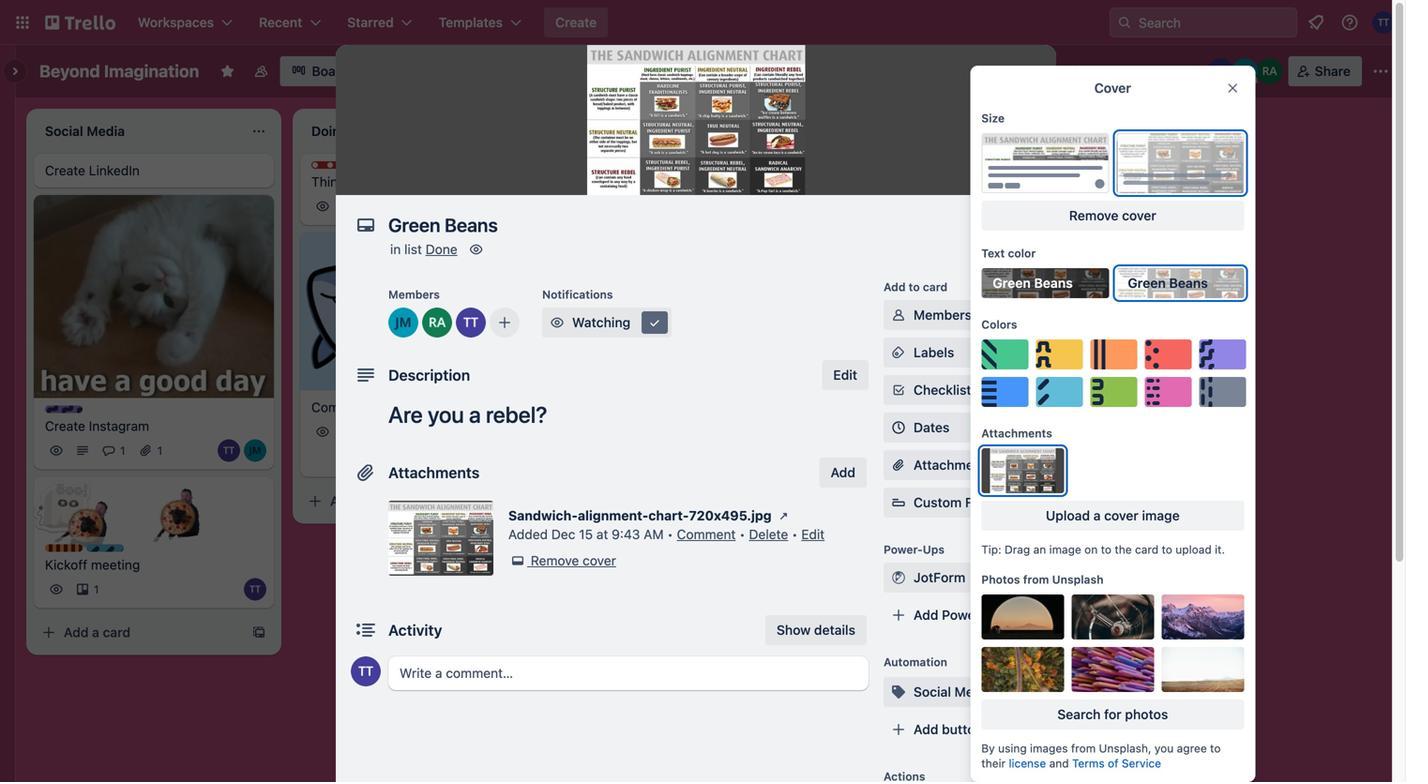 Task type: locate. For each thing, give the bounding box(es) containing it.
2 horizontal spatial jeremy miller (jeremymiller198) image
[[1232, 58, 1259, 84]]

details
[[814, 622, 856, 638]]

sm image for checklist link
[[889, 381, 908, 400]]

1 horizontal spatial ups
[[986, 607, 1011, 623]]

0 vertical spatial remove cover
[[1069, 208, 1157, 223]]

1 vertical spatial add a card button
[[34, 618, 244, 648]]

0 vertical spatial you
[[428, 402, 464, 428]]

custom fields
[[914, 495, 1002, 510]]

0 horizontal spatial edit
[[801, 527, 825, 542]]

green down remove cover button
[[1128, 275, 1166, 291]]

show menu image
[[1372, 62, 1390, 81]]

create for create
[[555, 15, 597, 30]]

to inside by using images from unsplash, you agree to their
[[1210, 742, 1221, 755]]

a down kickoff meeting
[[92, 625, 99, 640]]

sm image left checklist
[[889, 381, 908, 400]]

card down "meeting"
[[103, 625, 130, 640]]

dates
[[914, 420, 950, 435]]

sm image down add to card
[[889, 306, 908, 325]]

1 horizontal spatial green
[[1128, 275, 1166, 291]]

card left upload
[[1135, 543, 1159, 556]]

0 horizontal spatial ruby anderson (rubyanderson7) image
[[422, 308, 452, 338]]

0 vertical spatial power-
[[884, 543, 923, 556]]

jeremy miller (jeremymiller198) image up description
[[388, 308, 418, 338]]

members
[[388, 288, 440, 301], [914, 307, 972, 323]]

add button button
[[884, 715, 1041, 745]]

color: orange, title: none image
[[45, 545, 83, 552]]

are you a rebel?
[[388, 402, 547, 428]]

jeremy miller (jeremymiller198) image
[[1232, 58, 1259, 84], [388, 308, 418, 338], [484, 447, 507, 470]]

sm image down notifications
[[548, 313, 567, 332]]

sm image inside 'social media' button
[[889, 683, 908, 702]]

done link
[[426, 242, 457, 257]]

green beans down remove cover button
[[1128, 275, 1208, 291]]

cover
[[1122, 208, 1157, 223], [1104, 508, 1139, 523], [583, 553, 616, 569]]

linkedin
[[89, 163, 140, 178]]

dec 31
[[360, 425, 397, 439]]

jeremy miller (jeremymiller198) image down search field
[[1232, 58, 1259, 84]]

1 horizontal spatial dec
[[551, 527, 575, 542]]

ups down photos
[[986, 607, 1011, 623]]

terry turtle (terryturtle) image
[[1208, 58, 1234, 84], [456, 308, 486, 338], [218, 440, 240, 462], [458, 447, 480, 470], [244, 579, 266, 601], [351, 657, 381, 687]]

ruby anderson (rubyanderson7) image down rebel?
[[510, 447, 533, 470]]

1 vertical spatial add a card
[[64, 625, 130, 640]]

0 vertical spatial edit
[[833, 367, 857, 383]]

cover inside button
[[1104, 508, 1139, 523]]

ups
[[923, 543, 945, 556], [986, 607, 1011, 623]]

2 green beans from the left
[[1128, 275, 1208, 291]]

at
[[596, 527, 608, 542]]

0 horizontal spatial power-
[[884, 543, 923, 556]]

0 vertical spatial image
[[1142, 508, 1180, 523]]

done
[[426, 242, 457, 257]]

sm image for remove cover link
[[508, 552, 527, 570]]

sm image left social
[[889, 683, 908, 702]]

2 vertical spatial create
[[45, 419, 85, 434]]

image inside button
[[1142, 508, 1180, 523]]

you right are
[[428, 402, 464, 428]]

from down an
[[1023, 573, 1049, 586]]

jeremy miller (jeremymiller198) image down rebel?
[[484, 447, 507, 470]]

0 vertical spatial remove
[[1069, 208, 1119, 223]]

add a card button down kickoff meeting link
[[34, 618, 244, 648]]

0 vertical spatial the
[[388, 400, 408, 415]]

1 horizontal spatial you
[[1155, 742, 1174, 755]]

members down list
[[388, 288, 440, 301]]

remove inside button
[[1069, 208, 1119, 223]]

sm image down size
[[976, 159, 995, 178]]

ruby anderson (rubyanderson7) image
[[1257, 58, 1283, 84]]

from up license and terms of service on the right of the page
[[1071, 742, 1096, 755]]

1 horizontal spatial attachments
[[982, 427, 1052, 440]]

cover
[[1094, 80, 1131, 96], [995, 161, 1034, 176]]

from
[[1023, 573, 1049, 586], [1071, 742, 1096, 755]]

2 vertical spatial cover
[[583, 553, 616, 569]]

cover down size
[[995, 161, 1034, 176]]

a right upload
[[1094, 508, 1101, 523]]

ups up the jotform
[[923, 543, 945, 556]]

add inside add button button
[[914, 722, 939, 737]]

license
[[1009, 757, 1046, 770]]

add a card button down 31
[[300, 486, 510, 516]]

members up labels on the right top of the page
[[914, 307, 972, 323]]

ruby anderson (rubyanderson7) image
[[422, 308, 452, 338], [510, 447, 533, 470]]

2 green from the left
[[1128, 275, 1166, 291]]

you inside by using images from unsplash, you agree to their
[[1155, 742, 1174, 755]]

power-
[[884, 543, 923, 556], [942, 607, 986, 623]]

0 vertical spatial members
[[388, 288, 440, 301]]

custom fields button
[[884, 493, 1041, 512]]

pie
[[631, 328, 650, 344]]

sm image left labels on the right top of the page
[[889, 343, 908, 362]]

board link
[[280, 56, 360, 86]]

cover inside button
[[1122, 208, 1157, 223]]

share
[[1315, 63, 1351, 79]]

0 horizontal spatial add a card button
[[34, 618, 244, 648]]

dec left 31
[[360, 425, 381, 439]]

chef
[[411, 400, 440, 415]]

1 horizontal spatial remove cover
[[1069, 208, 1157, 223]]

remove cover inside button
[[1069, 208, 1157, 223]]

cover link
[[970, 154, 1045, 184]]

1 horizontal spatial power-
[[942, 607, 986, 623]]

create linkedin link
[[45, 161, 263, 180]]

1 vertical spatial attachments
[[388, 464, 480, 482]]

attachments
[[982, 427, 1052, 440], [388, 464, 480, 482]]

kickoff
[[45, 557, 87, 573]]

15
[[579, 527, 593, 542]]

0 horizontal spatial remove
[[531, 553, 579, 569]]

image up upload
[[1142, 508, 1180, 523]]

1 horizontal spatial edit
[[833, 367, 857, 383]]

image for an
[[1049, 543, 1081, 556]]

1 vertical spatial cover
[[1104, 508, 1139, 523]]

1 beans from the left
[[1034, 275, 1073, 291]]

color: purple, title: none image
[[45, 406, 83, 413]]

a
[[469, 402, 481, 428], [358, 493, 366, 509], [1094, 508, 1101, 523], [92, 625, 99, 640]]

1 vertical spatial jeremy miller (jeremymiller198) image
[[388, 308, 418, 338]]

compliment the chef link
[[311, 398, 529, 417]]

sm image inside watching button
[[548, 313, 567, 332]]

jeremy miller (jeremymiller198) image
[[244, 440, 266, 462]]

0 horizontal spatial add a card
[[64, 625, 130, 640]]

license and terms of service
[[1009, 757, 1161, 770]]

0 horizontal spatial ups
[[923, 543, 945, 556]]

0 horizontal spatial green beans button
[[982, 268, 1109, 298]]

to left upload
[[1162, 543, 1173, 556]]

back to home image
[[45, 8, 115, 38]]

compliment the chef
[[311, 400, 440, 415]]

remove cover button
[[982, 201, 1244, 231]]

kickoff meeting link
[[45, 556, 263, 575]]

0 horizontal spatial cover
[[995, 161, 1034, 176]]

power- up the jotform
[[884, 543, 923, 556]]

0 vertical spatial create
[[555, 15, 597, 30]]

social media button
[[884, 677, 1041, 707]]

beans for 1st green beans button from left
[[1034, 275, 1073, 291]]

green down text color at the top right
[[993, 275, 1031, 291]]

add
[[884, 280, 906, 294], [831, 465, 856, 480], [330, 493, 355, 509], [914, 607, 939, 623], [64, 625, 89, 640], [914, 722, 939, 737]]

1 horizontal spatial remove
[[1069, 208, 1119, 223]]

am
[[644, 527, 664, 542]]

it.
[[1215, 543, 1225, 556]]

0 vertical spatial ruby anderson (rubyanderson7) image
[[422, 308, 452, 338]]

remove
[[1069, 208, 1119, 223], [531, 553, 579, 569]]

share button
[[1289, 56, 1362, 86]]

1 horizontal spatial members
[[914, 307, 972, 323]]

add a card down kickoff meeting
[[64, 625, 130, 640]]

1 horizontal spatial beans
[[1169, 275, 1208, 291]]

color: bold red, title: "thoughts" element
[[311, 161, 382, 175]]

0 horizontal spatial green
[[993, 275, 1031, 291]]

green beans down color
[[993, 275, 1073, 291]]

power- down the jotform
[[942, 607, 986, 623]]

1 horizontal spatial add a card
[[330, 493, 397, 509]]

button
[[942, 722, 983, 737]]

image right an
[[1049, 543, 1081, 556]]

an
[[1033, 543, 1046, 556]]

show details
[[777, 622, 856, 638]]

1 vertical spatial cover
[[995, 161, 1034, 176]]

color: sky, title: "sparkling" element
[[86, 545, 156, 559]]

0 vertical spatial ups
[[923, 543, 945, 556]]

0 vertical spatial add a card
[[330, 493, 397, 509]]

0 horizontal spatial beans
[[1034, 275, 1073, 291]]

automation image
[[1088, 56, 1114, 83]]

1 vertical spatial ruby anderson (rubyanderson7) image
[[510, 447, 533, 470]]

the right the on on the bottom
[[1115, 543, 1132, 556]]

sm image
[[976, 159, 995, 178], [889, 306, 908, 325], [548, 313, 567, 332], [775, 507, 793, 525], [889, 569, 908, 587]]

add button
[[914, 722, 983, 737]]

comment link
[[677, 527, 736, 542]]

0 horizontal spatial dec
[[360, 425, 381, 439]]

create
[[555, 15, 597, 30], [45, 163, 85, 178], [45, 419, 85, 434]]

attachments up attachment button
[[982, 427, 1052, 440]]

1 vertical spatial create
[[45, 163, 85, 178]]

1 horizontal spatial add a card button
[[300, 486, 510, 516]]

sm image for members
[[889, 306, 908, 325]]

0 vertical spatial cover
[[1094, 80, 1131, 96]]

2 beans from the left
[[1169, 275, 1208, 291]]

imagination
[[104, 61, 199, 81]]

0 horizontal spatial jeremy miller (jeremymiller198) image
[[388, 308, 418, 338]]

sm image down added
[[508, 552, 527, 570]]

social media
[[914, 684, 992, 700]]

cover down search image
[[1094, 80, 1131, 96]]

photos from unsplash
[[982, 573, 1104, 586]]

the up 31
[[388, 400, 408, 415]]

0 vertical spatial from
[[1023, 573, 1049, 586]]

0 vertical spatial cover
[[1122, 208, 1157, 223]]

sm image inside members link
[[889, 306, 908, 325]]

sm image
[[467, 240, 486, 259], [645, 313, 664, 332], [889, 343, 908, 362], [889, 381, 908, 400], [508, 552, 527, 570], [889, 683, 908, 702]]

board
[[312, 63, 349, 79]]

0 horizontal spatial image
[[1049, 543, 1081, 556]]

1 vertical spatial members
[[914, 307, 972, 323]]

1 horizontal spatial green beans button
[[1117, 268, 1244, 298]]

drag
[[1005, 543, 1030, 556]]

1 vertical spatial the
[[1115, 543, 1132, 556]]

license link
[[1009, 757, 1046, 770]]

open information menu image
[[1341, 13, 1359, 32]]

sparkling
[[105, 546, 156, 559]]

text
[[982, 247, 1005, 260]]

1 horizontal spatial from
[[1071, 742, 1096, 755]]

to right agree
[[1210, 742, 1221, 755]]

cover inside "link"
[[995, 161, 1034, 176]]

notifications
[[542, 288, 613, 301]]

1 horizontal spatial jeremy miller (jeremymiller198) image
[[484, 447, 507, 470]]

unsplash,
[[1099, 742, 1152, 755]]

sm image right watching
[[645, 313, 664, 332]]

a down dec 31 checkbox
[[358, 493, 366, 509]]

power-ups
[[884, 543, 945, 556]]

from inside by using images from unsplash, you agree to their
[[1071, 742, 1096, 755]]

1 horizontal spatial image
[[1142, 508, 1180, 523]]

0 horizontal spatial remove cover
[[531, 553, 616, 569]]

sm image down power-ups
[[889, 569, 908, 587]]

attachment button
[[884, 450, 1041, 480]]

dec left 15
[[551, 527, 575, 542]]

1 vertical spatial from
[[1071, 742, 1096, 755]]

ruby anderson (rubyanderson7) image up description
[[422, 308, 452, 338]]

alignment-
[[578, 508, 649, 523]]

green beans
[[993, 275, 1073, 291], [1128, 275, 1208, 291]]

to
[[909, 280, 920, 294], [1101, 543, 1112, 556], [1162, 543, 1173, 556], [1210, 742, 1221, 755]]

0 vertical spatial dec
[[360, 425, 381, 439]]

1 vertical spatial power-
[[942, 607, 986, 623]]

1 vertical spatial image
[[1049, 543, 1081, 556]]

leftover pie link
[[578, 327, 796, 346]]

you up service
[[1155, 742, 1174, 755]]

1 horizontal spatial green beans
[[1128, 275, 1208, 291]]

None text field
[[379, 208, 998, 242]]

using
[[998, 742, 1027, 755]]

create instagram link
[[45, 417, 263, 436]]

720x495.jpg
[[689, 508, 772, 523]]

sm image inside checklist link
[[889, 381, 908, 400]]

sm image inside labels 'link'
[[889, 343, 908, 362]]

chart-
[[649, 508, 689, 523]]

1 green from the left
[[993, 275, 1031, 291]]

1 vertical spatial you
[[1155, 742, 1174, 755]]

1 down kickoff meeting
[[94, 583, 99, 596]]

rebel?
[[486, 402, 547, 428]]

Write a comment text field
[[388, 657, 869, 690]]

0 horizontal spatial green beans
[[993, 275, 1073, 291]]

colors
[[982, 318, 1017, 331]]

text color
[[982, 247, 1036, 260]]

create from template… image
[[251, 625, 266, 640]]

create inside button
[[555, 15, 597, 30]]

attachments down 5
[[388, 464, 480, 482]]

the
[[388, 400, 408, 415], [1115, 543, 1132, 556]]

add power-ups
[[914, 607, 1011, 623]]

add a card down dec 31 checkbox
[[330, 493, 397, 509]]



Task type: describe. For each thing, give the bounding box(es) containing it.
automation
[[884, 656, 947, 669]]

card down dec 31
[[369, 493, 397, 509]]

comment
[[677, 527, 736, 542]]

0 vertical spatial attachments
[[982, 427, 1052, 440]]

upload
[[1046, 508, 1090, 523]]

create for create linkedin
[[45, 163, 85, 178]]

by
[[982, 742, 995, 755]]

agree
[[1177, 742, 1207, 755]]

green for 1st green beans button from left
[[993, 275, 1031, 291]]

watching button
[[542, 308, 672, 338]]

beyond
[[39, 61, 100, 81]]

compliment
[[311, 400, 385, 415]]

edit button
[[822, 360, 869, 390]]

attachment
[[914, 457, 986, 473]]

9:43
[[612, 527, 640, 542]]

are
[[388, 402, 423, 428]]

31
[[384, 425, 397, 439]]

star or unstar board image
[[220, 64, 235, 79]]

1 horizontal spatial the
[[1115, 543, 1132, 556]]

workspace visible image
[[254, 64, 269, 79]]

dates button
[[884, 413, 1041, 443]]

upload a cover image
[[1046, 508, 1180, 523]]

upload a cover image button
[[982, 501, 1244, 531]]

sm image inside watching button
[[645, 313, 664, 332]]

add button
[[819, 458, 867, 488]]

to right the on on the bottom
[[1101, 543, 1112, 556]]

1 horizontal spatial cover
[[1094, 80, 1131, 96]]

sandwich-
[[508, 508, 578, 523]]

sm image right done
[[467, 240, 486, 259]]

1 vertical spatial remove cover
[[531, 553, 616, 569]]

kickoff meeting
[[45, 557, 140, 573]]

0 horizontal spatial attachments
[[388, 464, 480, 482]]

sm image up delete
[[775, 507, 793, 525]]

Dec 31 checkbox
[[338, 421, 402, 443]]

social
[[914, 684, 951, 700]]

photos
[[1125, 707, 1168, 722]]

0 horizontal spatial from
[[1023, 573, 1049, 586]]

description
[[388, 366, 470, 384]]

edit inside button
[[833, 367, 857, 383]]

by using images from unsplash, you agree to their
[[982, 742, 1221, 770]]

unsplash
[[1052, 573, 1104, 586]]

sm image for 'social media' button
[[889, 683, 908, 702]]

custom
[[914, 495, 962, 510]]

terms of service link
[[1072, 757, 1161, 770]]

added dec 15 at 9:43 am
[[508, 527, 664, 542]]

terms
[[1072, 757, 1105, 770]]

filters
[[1150, 63, 1188, 79]]

list
[[404, 242, 422, 257]]

sm image for watching
[[548, 313, 567, 332]]

show details link
[[765, 615, 867, 645]]

card up members link
[[923, 280, 948, 294]]

jotform
[[914, 570, 966, 585]]

1 green beans button from the left
[[982, 268, 1109, 298]]

edit link
[[801, 527, 825, 542]]

create instagram
[[45, 419, 149, 434]]

thoughts thinking
[[311, 162, 382, 190]]

green for second green beans button from the left
[[1128, 275, 1166, 291]]

sm image inside cover "link"
[[976, 159, 995, 178]]

image for cover
[[1142, 508, 1180, 523]]

filters button
[[1122, 56, 1194, 86]]

0 vertical spatial add a card button
[[300, 486, 510, 516]]

a inside button
[[1094, 508, 1101, 523]]

checklist link
[[884, 375, 1041, 405]]

beans for second green beans button from the left
[[1169, 275, 1208, 291]]

instagram
[[89, 419, 149, 434]]

fields
[[965, 495, 1002, 510]]

for
[[1104, 707, 1122, 722]]

search image
[[1117, 15, 1132, 30]]

2 vertical spatial jeremy miller (jeremymiller198) image
[[484, 447, 507, 470]]

sm image for jotform
[[889, 569, 908, 587]]

1 right 5
[[494, 425, 499, 439]]

search for photos button
[[982, 700, 1244, 730]]

search
[[1058, 707, 1101, 722]]

1 green beans from the left
[[993, 275, 1073, 291]]

terry turtle (terryturtle) image
[[1372, 11, 1395, 34]]

2 green beans button from the left
[[1117, 268, 1244, 298]]

Search field
[[1132, 8, 1296, 37]]

tip: drag an image on to the card to upload it.
[[982, 543, 1225, 556]]

a right 5
[[469, 402, 481, 428]]

watching
[[572, 315, 631, 330]]

search for photos
[[1058, 707, 1168, 722]]

photos
[[982, 573, 1020, 586]]

their
[[982, 757, 1006, 770]]

leftover pie
[[578, 328, 650, 344]]

thoughts
[[330, 162, 382, 175]]

thinking link
[[311, 173, 529, 191]]

in list done
[[390, 242, 457, 257]]

delete link
[[749, 527, 788, 542]]

Board name text field
[[30, 56, 209, 86]]

add members to card image
[[497, 313, 512, 332]]

1 vertical spatial remove
[[531, 553, 579, 569]]

1 horizontal spatial ruby anderson (rubyanderson7) image
[[510, 447, 533, 470]]

0 vertical spatial jeremy miller (jeremymiller198) image
[[1232, 58, 1259, 84]]

1 down instagram
[[120, 444, 125, 458]]

primary element
[[0, 0, 1406, 45]]

5
[[455, 425, 462, 439]]

media
[[955, 684, 992, 700]]

thinking
[[311, 174, 363, 190]]

checklist
[[914, 382, 971, 398]]

create button
[[544, 8, 608, 38]]

remove cover link
[[508, 552, 616, 570]]

sandwich-alignment-chart-720x495.jpg
[[508, 508, 772, 523]]

labels
[[914, 345, 954, 360]]

color
[[1008, 247, 1036, 260]]

add a card for add a card button to the top
[[330, 493, 397, 509]]

1 down 'create instagram' link
[[157, 444, 162, 458]]

create for create instagram
[[45, 419, 85, 434]]

add inside add button
[[831, 465, 856, 480]]

added
[[508, 527, 548, 542]]

1 vertical spatial dec
[[551, 527, 575, 542]]

on
[[1085, 543, 1098, 556]]

sm image for labels 'link'
[[889, 343, 908, 362]]

to up members link
[[909, 280, 920, 294]]

activity
[[388, 622, 442, 639]]

power ups image
[[1062, 64, 1077, 79]]

0 horizontal spatial you
[[428, 402, 464, 428]]

0 notifications image
[[1305, 11, 1327, 34]]

add inside add power-ups link
[[914, 607, 939, 623]]

service
[[1122, 757, 1161, 770]]

0 horizontal spatial the
[[388, 400, 408, 415]]

delete
[[749, 527, 788, 542]]

0 horizontal spatial members
[[388, 288, 440, 301]]

upload
[[1176, 543, 1212, 556]]

dec inside checkbox
[[360, 425, 381, 439]]

add a card for left add a card button
[[64, 625, 130, 640]]

of
[[1108, 757, 1119, 770]]

1 vertical spatial edit
[[801, 527, 825, 542]]

1 vertical spatial ups
[[986, 607, 1011, 623]]

members link
[[884, 300, 1041, 330]]

tip:
[[982, 543, 1002, 556]]

labels link
[[884, 338, 1041, 368]]



Task type: vqa. For each thing, say whether or not it's contained in the screenshot.
You'Re
no



